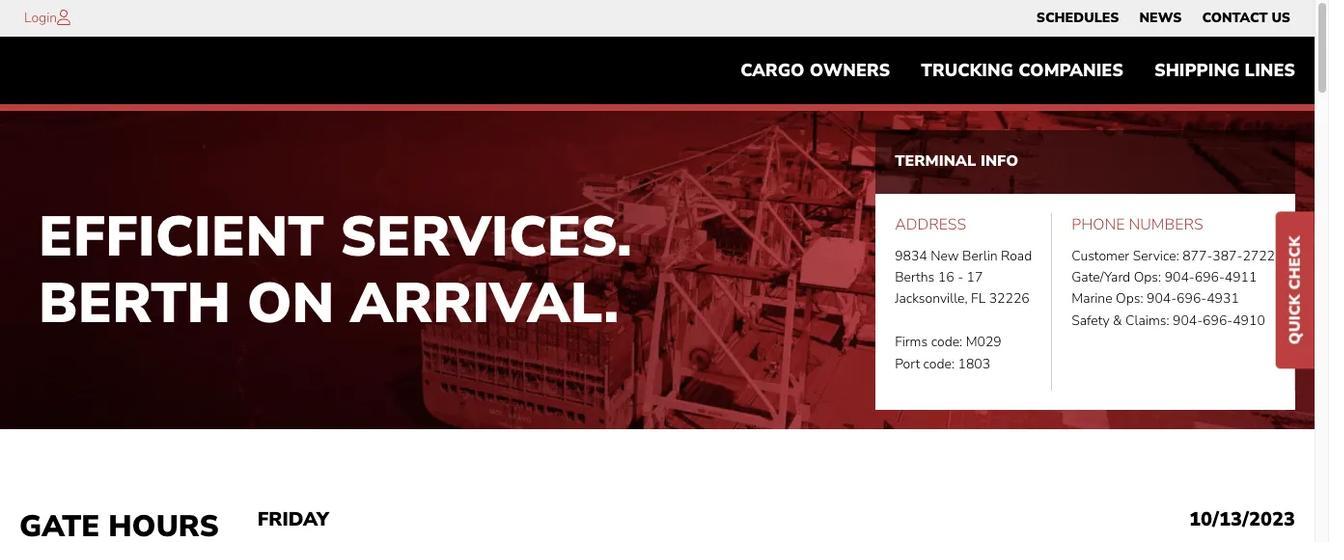 Task type: describe. For each thing, give the bounding box(es) containing it.
0 vertical spatial 696-
[[1195, 268, 1225, 287]]

berlin
[[963, 247, 998, 265]]

cargo
[[741, 59, 805, 82]]

trucking companies
[[921, 59, 1124, 82]]

efficient
[[39, 198, 324, 275]]

1 vertical spatial 696-
[[1177, 290, 1207, 308]]

claims:
[[1126, 312, 1170, 330]]

on
[[247, 266, 335, 342]]

shipping
[[1155, 59, 1240, 82]]

m029
[[966, 333, 1002, 352]]

contact
[[1202, 9, 1268, 27]]

road
[[1001, 247, 1032, 265]]

2 vertical spatial 904-
[[1173, 312, 1203, 330]]

firms code:  m029 port code:  1803
[[895, 333, 1002, 373]]

login
[[24, 9, 57, 27]]

customer
[[1072, 247, 1130, 265]]

trucking companies link
[[906, 51, 1139, 90]]

safety
[[1072, 312, 1110, 330]]

387-
[[1213, 247, 1243, 265]]

trucking
[[921, 59, 1014, 82]]

gate/yard
[[1072, 268, 1131, 287]]

phone
[[1072, 214, 1125, 236]]

numbers
[[1129, 214, 1204, 236]]

info
[[981, 151, 1019, 172]]

9834 new berlin road berths 16 - 17 jacksonville, fl 32226
[[895, 247, 1032, 308]]

berth
[[39, 266, 231, 342]]

contact us link
[[1202, 5, 1291, 32]]

menu bar containing schedules
[[1027, 5, 1301, 32]]

schedules
[[1037, 9, 1119, 27]]

-
[[958, 268, 964, 287]]

firms
[[895, 333, 928, 352]]

quick check
[[1285, 236, 1306, 345]]

cargo owners link
[[725, 51, 906, 90]]

32226
[[989, 290, 1030, 308]]

arrival.
[[351, 266, 619, 342]]

new
[[931, 247, 959, 265]]

lines
[[1245, 59, 1296, 82]]

friday
[[258, 507, 329, 533]]

shipping lines link
[[1139, 51, 1311, 90]]

1 vertical spatial 904-
[[1147, 290, 1177, 308]]

4931
[[1207, 290, 1240, 308]]

4911
[[1225, 268, 1258, 287]]



Task type: locate. For each thing, give the bounding box(es) containing it.
check
[[1285, 236, 1306, 290]]

quick
[[1285, 295, 1306, 345]]

us
[[1272, 9, 1291, 27]]

16
[[938, 268, 955, 287]]

owners
[[810, 59, 891, 82]]

0 vertical spatial 904-
[[1165, 268, 1195, 287]]

contact us
[[1202, 9, 1291, 27]]

berths
[[895, 268, 935, 287]]

2722
[[1243, 247, 1275, 265]]

quick check link
[[1276, 212, 1315, 369]]

menu bar up shipping
[[1027, 5, 1301, 32]]

1803
[[958, 355, 991, 373]]

marine
[[1072, 290, 1113, 308]]

0 vertical spatial menu bar
[[1027, 5, 1301, 32]]

904- up claims:
[[1147, 290, 1177, 308]]

904- down '877-' at the right top
[[1165, 268, 1195, 287]]

696-
[[1195, 268, 1225, 287], [1177, 290, 1207, 308], [1203, 312, 1233, 330]]

877-
[[1183, 247, 1213, 265]]

code: right port
[[924, 355, 955, 373]]

fl
[[971, 290, 986, 308]]

port
[[895, 355, 920, 373]]

menu bar containing cargo owners
[[725, 51, 1311, 90]]

ops: down the service:
[[1134, 268, 1162, 287]]

code:
[[931, 333, 963, 352], [924, 355, 955, 373]]

jacksonville,
[[895, 290, 968, 308]]

news link
[[1140, 5, 1182, 32]]

user image
[[57, 10, 71, 25]]

&
[[1113, 312, 1123, 330]]

schedules link
[[1037, 5, 1119, 32]]

904-
[[1165, 268, 1195, 287], [1147, 290, 1177, 308], [1173, 312, 1203, 330]]

menu bar
[[1027, 5, 1301, 32], [725, 51, 1311, 90]]

phone numbers
[[1072, 214, 1204, 236]]

2 vertical spatial 696-
[[1203, 312, 1233, 330]]

17
[[967, 268, 983, 287]]

cargo owners
[[741, 59, 891, 82]]

1 vertical spatial code:
[[924, 355, 955, 373]]

companies
[[1019, 59, 1124, 82]]

0 vertical spatial ops:
[[1134, 268, 1162, 287]]

ops: up '&'
[[1116, 290, 1144, 308]]

menu bar down "schedules" link
[[725, 51, 1311, 90]]

terminal
[[895, 151, 977, 172]]

0 vertical spatial code:
[[931, 333, 963, 352]]

login link
[[24, 9, 57, 27]]

904- right claims:
[[1173, 312, 1203, 330]]

services.
[[340, 198, 632, 275]]

4910
[[1233, 312, 1266, 330]]

10/13/2023
[[1190, 507, 1296, 533]]

code: up 1803
[[931, 333, 963, 352]]

service:
[[1133, 247, 1180, 265]]

ops:
[[1134, 268, 1162, 287], [1116, 290, 1144, 308]]

efficient services. berth on arrival.
[[39, 198, 632, 342]]

1 vertical spatial menu bar
[[725, 51, 1311, 90]]

9834
[[895, 247, 928, 265]]

shipping lines
[[1155, 59, 1296, 82]]

news
[[1140, 9, 1182, 27]]

terminal info
[[895, 151, 1019, 172]]

1 vertical spatial ops:
[[1116, 290, 1144, 308]]

address
[[895, 214, 967, 236]]

customer service: 877-387-2722 gate/yard ops: 904-696-4911 marine ops: 904-696-4931 safety & claims: 904-696-4910
[[1072, 247, 1275, 330]]



Task type: vqa. For each thing, say whether or not it's contained in the screenshot.
"Select" to the right
no



